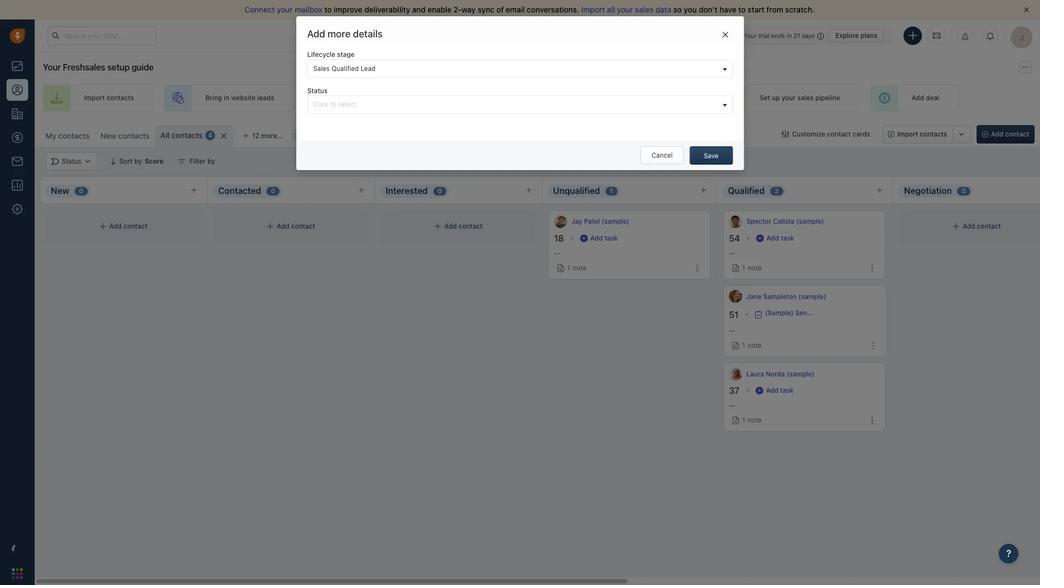 Task type: describe. For each thing, give the bounding box(es) containing it.
add more details dialog
[[297, 16, 744, 170]]

0 for negotiation
[[962, 187, 966, 195]]

(sample) for 18
[[602, 218, 630, 226]]

don't
[[699, 5, 718, 14]]

your trial ends in 21 days
[[744, 32, 815, 39]]

all contacts 4
[[160, 131, 213, 140]]

contacts right all
[[172, 131, 203, 140]]

import for import contacts button
[[898, 130, 918, 138]]

add inside add more details dialog
[[307, 28, 325, 40]]

add task for unqualified
[[590, 234, 618, 242]]

note for 37
[[748, 416, 762, 425]]

0 for interested
[[438, 187, 442, 195]]

laura norda (sample) link
[[747, 369, 815, 379]]

cards
[[853, 130, 870, 138]]

sync
[[478, 5, 495, 14]]

days
[[802, 32, 815, 39]]

1 leads from the left
[[257, 94, 274, 102]]

add inside add contact button
[[991, 130, 1004, 138]]

click to select button
[[307, 95, 733, 114]]

deal
[[926, 94, 939, 102]]

you
[[684, 5, 697, 14]]

task for qualified
[[781, 234, 794, 242]]

add more details
[[307, 28, 383, 40]]

create sales sequence link
[[576, 85, 708, 112]]

all
[[607, 5, 615, 14]]

new for new contacts
[[100, 131, 116, 140]]

j image
[[729, 290, 742, 303]]

add contact for new
[[109, 222, 148, 231]]

2-
[[454, 5, 462, 14]]

route leads to your team
[[468, 94, 546, 102]]

create
[[617, 94, 638, 102]]

norda
[[766, 370, 785, 378]]

37
[[729, 386, 740, 396]]

your for your freshsales setup guide
[[43, 62, 61, 72]]

-- for 37
[[729, 402, 736, 410]]

up
[[772, 94, 780, 102]]

12 more... button
[[237, 128, 289, 144]]

set
[[760, 94, 770, 102]]

sequence
[[658, 94, 688, 102]]

-- for 18
[[554, 249, 560, 257]]

more...
[[261, 132, 283, 140]]

connect
[[245, 5, 275, 14]]

sales left pipeline
[[798, 94, 814, 102]]

add task down laura norda (sample) link at the bottom right of page
[[766, 387, 794, 395]]

jay patel (sample) link
[[572, 217, 630, 226]]

all contacts link
[[160, 130, 203, 141]]

to left start
[[739, 5, 746, 14]]

laura
[[747, 370, 764, 378]]

⌘
[[295, 132, 301, 140]]

2 team from the left
[[530, 94, 546, 102]]

sales
[[313, 64, 330, 72]]

spector calista (sample) link
[[747, 217, 824, 226]]

⌘ o
[[295, 132, 307, 140]]

explore plans link
[[830, 29, 884, 42]]

explore
[[836, 31, 859, 39]]

add contact button
[[977, 125, 1035, 144]]

plans
[[861, 31, 878, 39]]

bring in website leads link
[[164, 85, 294, 112]]

click to select
[[313, 100, 357, 108]]

contacted
[[218, 186, 261, 196]]

all
[[160, 131, 170, 140]]

of
[[497, 5, 504, 14]]

status
[[307, 86, 328, 95]]

guide
[[132, 62, 154, 72]]

save
[[704, 152, 719, 160]]

(sample) for 54
[[797, 218, 824, 226]]

sales qualified lead button
[[307, 59, 733, 78]]

sampleton
[[763, 292, 797, 301]]

jane sampleton (sample)
[[747, 292, 827, 301]]

filter by button
[[171, 152, 222, 171]]

Search your CRM... text field
[[48, 27, 156, 45]]

1 note for 37
[[742, 416, 762, 425]]

bring
[[205, 94, 222, 102]]

s image
[[729, 215, 742, 228]]

mailbox
[[295, 5, 323, 14]]

54
[[729, 234, 740, 243]]

jay
[[572, 218, 583, 226]]

data
[[656, 5, 672, 14]]

1 note for 18
[[567, 264, 587, 272]]

qualified inside button
[[332, 64, 359, 72]]

0 vertical spatial import
[[581, 5, 605, 14]]

1 team from the left
[[380, 94, 396, 102]]

import contacts link
[[43, 85, 153, 112]]

pipeline
[[816, 94, 840, 102]]

customize contact cards button
[[775, 125, 878, 144]]

contacts right my
[[58, 131, 90, 140]]

and
[[412, 5, 426, 14]]

scratch.
[[786, 5, 815, 14]]

website
[[231, 94, 256, 102]]

send email image
[[933, 31, 941, 40]]

save button
[[690, 146, 733, 165]]

o
[[302, 132, 307, 140]]

so
[[674, 5, 682, 14]]

1 up jay patel (sample)
[[610, 187, 613, 195]]

cancel
[[652, 151, 673, 159]]

task for unqualified
[[605, 234, 618, 242]]

4
[[208, 131, 213, 139]]

contact inside button
[[827, 130, 851, 138]]

note for 54
[[748, 264, 762, 272]]

to inside route leads to your team link
[[506, 94, 513, 102]]

freshworks switcher image
[[12, 568, 23, 579]]

1 for 51
[[742, 342, 745, 350]]

sales left data at the top of the page
[[635, 5, 654, 14]]

import all your sales data link
[[581, 5, 674, 14]]

3
[[775, 187, 779, 195]]

from
[[767, 5, 784, 14]]

jay patel (sample)
[[572, 218, 630, 226]]

start
[[748, 5, 765, 14]]

contacts down "setup"
[[107, 94, 134, 102]]



Task type: vqa. For each thing, say whether or not it's contained in the screenshot.
Click to select
yes



Task type: locate. For each thing, give the bounding box(es) containing it.
import contacts for import contacts button
[[898, 130, 948, 138]]

jane sampleton (sample) link
[[747, 292, 827, 301]]

1 horizontal spatial in
[[787, 32, 792, 39]]

2 vertical spatial import
[[898, 130, 918, 138]]

spector
[[747, 218, 772, 226]]

1 vertical spatial import contacts
[[898, 130, 948, 138]]

12
[[252, 132, 259, 140]]

1 down j image
[[567, 264, 570, 272]]

qualified
[[332, 64, 359, 72], [728, 186, 765, 196]]

1 up j icon
[[742, 264, 745, 272]]

-- down the 54
[[729, 249, 736, 257]]

0 horizontal spatial new
[[51, 186, 69, 196]]

filter
[[190, 157, 206, 165]]

0 horizontal spatial qualified
[[332, 64, 359, 72]]

details
[[353, 28, 383, 40]]

contacts inside button
[[920, 130, 948, 138]]

1 note down jay
[[567, 264, 587, 272]]

2 leads from the left
[[488, 94, 504, 102]]

team right invite
[[380, 94, 396, 102]]

l image
[[729, 368, 742, 381]]

(sample) right patel
[[602, 218, 630, 226]]

have
[[720, 5, 737, 14]]

import contacts inside button
[[898, 130, 948, 138]]

set up your sales pipeline link
[[719, 85, 860, 112]]

lifecycle stage
[[307, 51, 355, 59]]

to right mailbox
[[325, 5, 332, 14]]

new contacts button
[[95, 125, 155, 147], [100, 131, 150, 140]]

0 vertical spatial in
[[787, 32, 792, 39]]

qualified down "stage" on the left top
[[332, 64, 359, 72]]

deliverability
[[365, 5, 410, 14]]

add contact for interested
[[444, 222, 483, 231]]

explore plans
[[836, 31, 878, 39]]

trial
[[759, 32, 770, 39]]

to down sales qualified lead button
[[506, 94, 513, 102]]

j image
[[554, 215, 567, 228]]

import contacts for 'import contacts' link
[[84, 94, 134, 102]]

sales right create
[[640, 94, 656, 102]]

1 note down the laura
[[742, 416, 762, 425]]

note down the laura
[[748, 416, 762, 425]]

-- for 51
[[729, 327, 736, 335]]

(sample) for 51
[[799, 292, 827, 301]]

-- for 54
[[729, 249, 736, 257]]

what's new image
[[962, 33, 969, 40]]

your
[[744, 32, 757, 39], [43, 62, 61, 72]]

route
[[468, 94, 486, 102]]

add task down "calista"
[[767, 234, 794, 242]]

stage
[[337, 51, 355, 59]]

add task
[[590, 234, 618, 242], [767, 234, 794, 242], [766, 387, 794, 395]]

1 horizontal spatial qualified
[[728, 186, 765, 196]]

in left 21
[[787, 32, 792, 39]]

contact
[[827, 130, 851, 138], [1006, 130, 1030, 138], [124, 222, 148, 231], [291, 222, 315, 231], [459, 222, 483, 231], [977, 222, 1001, 231]]

your right invite
[[365, 94, 379, 102]]

enable
[[428, 5, 452, 14]]

0 horizontal spatial your
[[43, 62, 61, 72]]

my
[[46, 131, 56, 140]]

(sample) right the norda
[[787, 370, 815, 378]]

laura norda (sample)
[[747, 370, 815, 378]]

email
[[506, 5, 525, 14]]

to inside the click to select button
[[330, 100, 336, 108]]

add inside add deal link
[[912, 94, 924, 102]]

1 for 37
[[742, 416, 745, 425]]

1
[[610, 187, 613, 195], [567, 264, 570, 272], [742, 264, 745, 272], [742, 342, 745, 350], [742, 416, 745, 425]]

set up your sales pipeline
[[760, 94, 840, 102]]

0 for new
[[79, 187, 83, 195]]

your right up
[[782, 94, 796, 102]]

bring in website leads
[[205, 94, 274, 102]]

cancel button
[[641, 146, 684, 165]]

invite your team
[[346, 94, 396, 102]]

route leads to your team link
[[426, 85, 565, 112]]

contacts
[[107, 94, 134, 102], [920, 130, 948, 138], [172, 131, 203, 140], [58, 131, 90, 140], [118, 131, 150, 140]]

leads right website
[[257, 94, 274, 102]]

note down jay
[[573, 264, 587, 272]]

lifecycle
[[307, 51, 335, 59]]

import contacts
[[84, 94, 134, 102], [898, 130, 948, 138]]

add task for qualified
[[767, 234, 794, 242]]

qualified left 3
[[728, 186, 765, 196]]

contacts down deal
[[920, 130, 948, 138]]

your left mailbox
[[277, 5, 293, 14]]

(sample) right "calista"
[[797, 218, 824, 226]]

1 horizontal spatial new
[[100, 131, 116, 140]]

0 vertical spatial qualified
[[332, 64, 359, 72]]

0 for contacted
[[271, 187, 275, 195]]

negotiation
[[904, 186, 952, 196]]

connect your mailbox to improve deliverability and enable 2-way sync of email conversations. import all your sales data so you don't have to start from scratch.
[[245, 5, 815, 14]]

interested
[[386, 186, 428, 196]]

12 more...
[[252, 132, 283, 140]]

calista
[[773, 218, 795, 226]]

1 vertical spatial qualified
[[728, 186, 765, 196]]

jane
[[747, 292, 762, 301]]

1 note for 54
[[742, 264, 762, 272]]

by
[[207, 157, 215, 165]]

-- down '18'
[[554, 249, 560, 257]]

conversations.
[[527, 5, 579, 14]]

1 vertical spatial in
[[224, 94, 229, 102]]

1 note up the 'jane' on the right of the page
[[742, 264, 762, 272]]

0 horizontal spatial in
[[224, 94, 229, 102]]

spector calista (sample)
[[747, 218, 824, 226]]

your left trial
[[744, 32, 757, 39]]

--
[[554, 249, 560, 257], [729, 249, 736, 257], [729, 327, 736, 335], [729, 402, 736, 410]]

import down the your freshsales setup guide
[[84, 94, 105, 102]]

1 vertical spatial import
[[84, 94, 105, 102]]

0 horizontal spatial team
[[380, 94, 396, 102]]

import for 'import contacts' link
[[84, 94, 105, 102]]

my contacts
[[46, 131, 90, 140]]

1 for 54
[[742, 264, 745, 272]]

0 horizontal spatial import
[[84, 94, 105, 102]]

1 vertical spatial your
[[43, 62, 61, 72]]

note for 18
[[573, 264, 587, 272]]

import contacts button
[[883, 125, 953, 144]]

task down laura norda (sample) link at the bottom right of page
[[780, 387, 794, 395]]

add task down jay patel (sample) link
[[590, 234, 618, 242]]

ends
[[771, 32, 785, 39]]

import contacts down "setup"
[[84, 94, 134, 102]]

add deal link
[[871, 85, 959, 112]]

note up the laura
[[748, 342, 762, 350]]

to
[[325, 5, 332, 14], [739, 5, 746, 14], [506, 94, 513, 102], [330, 100, 336, 108]]

2 horizontal spatial import
[[898, 130, 918, 138]]

0 horizontal spatial import contacts
[[84, 94, 134, 102]]

leads
[[257, 94, 274, 102], [488, 94, 504, 102]]

contact inside button
[[1006, 130, 1030, 138]]

1 horizontal spatial import
[[581, 5, 605, 14]]

setup
[[107, 62, 130, 72]]

1 note for 51
[[742, 342, 762, 350]]

add deal
[[912, 94, 939, 102]]

1 for 18
[[567, 264, 570, 272]]

in right bring
[[224, 94, 229, 102]]

1 vertical spatial new
[[51, 186, 69, 196]]

add contact for contacted
[[277, 222, 315, 231]]

0 horizontal spatial leads
[[257, 94, 274, 102]]

note
[[573, 264, 587, 272], [748, 264, 762, 272], [748, 342, 762, 350], [748, 416, 762, 425]]

1 0 from the left
[[79, 187, 83, 195]]

3 0 from the left
[[438, 187, 442, 195]]

filter by
[[190, 157, 215, 165]]

task down spector calista (sample) link
[[781, 234, 794, 242]]

0 vertical spatial new
[[100, 131, 116, 140]]

sales inside 'link'
[[640, 94, 656, 102]]

to right click
[[330, 100, 336, 108]]

add
[[307, 28, 325, 40], [912, 94, 924, 102], [991, 130, 1004, 138], [109, 222, 122, 231], [277, 222, 290, 231], [444, 222, 457, 231], [963, 222, 976, 231], [590, 234, 603, 242], [767, 234, 779, 242], [766, 387, 779, 395]]

note up the 'jane' on the right of the page
[[748, 264, 762, 272]]

container_wx8msf4aqz5i3rn1 image inside customize contact cards button
[[782, 131, 790, 138]]

add contact inside button
[[991, 130, 1030, 138]]

-- down 37
[[729, 402, 736, 410]]

your left freshsales
[[43, 62, 61, 72]]

(sample) right sampleton at the right of the page
[[799, 292, 827, 301]]

import contacts down the add deal
[[898, 130, 948, 138]]

customize
[[792, 130, 826, 138]]

close image
[[1024, 7, 1030, 12]]

1 horizontal spatial team
[[530, 94, 546, 102]]

1 horizontal spatial import contacts
[[898, 130, 948, 138]]

51
[[729, 310, 739, 320]]

0 vertical spatial your
[[744, 32, 757, 39]]

import down add deal link
[[898, 130, 918, 138]]

contacts left all
[[118, 131, 150, 140]]

container_wx8msf4aqz5i3rn1 image inside filter by button
[[178, 158, 185, 165]]

your freshsales setup guide
[[43, 62, 154, 72]]

2 0 from the left
[[271, 187, 275, 195]]

leads right route
[[488, 94, 504, 102]]

your for your trial ends in 21 days
[[744, 32, 757, 39]]

improve
[[334, 5, 363, 14]]

note for 51
[[748, 342, 762, 350]]

21
[[794, 32, 800, 39]]

import left all
[[581, 5, 605, 14]]

1 horizontal spatial leads
[[488, 94, 504, 102]]

new contacts
[[100, 131, 150, 140]]

1 down l image
[[742, 416, 745, 425]]

container_wx8msf4aqz5i3rn1 image
[[782, 131, 790, 138], [178, 158, 185, 165], [434, 223, 442, 230], [953, 223, 960, 230], [757, 235, 764, 242], [755, 311, 763, 318]]

task down jay patel (sample) link
[[605, 234, 618, 242]]

select
[[338, 100, 357, 108]]

click
[[313, 100, 328, 108]]

container_wx8msf4aqz5i3rn1 image
[[99, 223, 107, 230], [267, 223, 274, 230], [580, 235, 588, 242], [756, 387, 763, 395]]

your down sales qualified lead button
[[514, 94, 528, 102]]

1 up l image
[[742, 342, 745, 350]]

import inside button
[[898, 130, 918, 138]]

customize contact cards
[[792, 130, 870, 138]]

import contacts group
[[883, 125, 971, 144]]

freshsales
[[63, 62, 105, 72]]

0 vertical spatial import contacts
[[84, 94, 134, 102]]

unqualified
[[553, 186, 600, 196]]

create sales sequence
[[617, 94, 688, 102]]

-- down 51
[[729, 327, 736, 335]]

18
[[554, 234, 564, 243]]

1 horizontal spatial your
[[744, 32, 757, 39]]

1 note up the laura
[[742, 342, 762, 350]]

team down sales qualified lead button
[[530, 94, 546, 102]]

(sample) for 37
[[787, 370, 815, 378]]

1 note
[[567, 264, 587, 272], [742, 264, 762, 272], [742, 342, 762, 350], [742, 416, 762, 425]]

new for new
[[51, 186, 69, 196]]

your right all
[[617, 5, 633, 14]]

invite your team link
[[305, 85, 416, 112]]

4 0 from the left
[[962, 187, 966, 195]]



